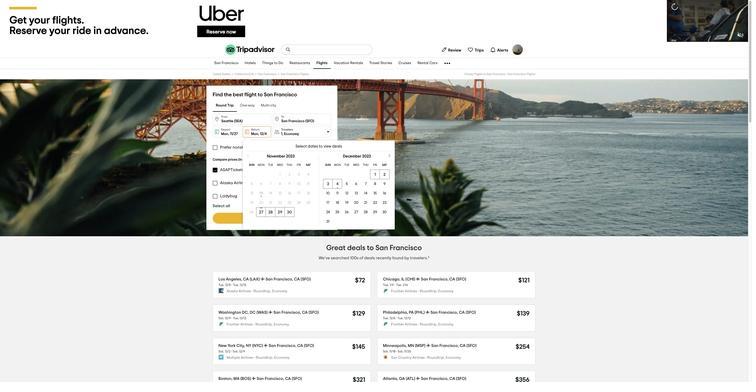 Task type: locate. For each thing, give the bounding box(es) containing it.
12 for sun nov 12 2023 cell
[[250, 192, 253, 196]]

airlines down los angeles, ca (lax)
[[239, 290, 251, 294]]

0 horizontal spatial row group
[[247, 170, 315, 217]]

18 for mon dec 18 2023 cell
[[336, 201, 339, 205]]

frontier airlines - roundtrip, economy for $139
[[391, 323, 454, 327]]

5 inside tue dec 05 2023 cell
[[346, 182, 348, 186]]

1 down "travelers"
[[281, 132, 283, 136]]

fri dec 22 2023 cell
[[370, 198, 380, 208]]

27 down wed dec 20 2023 cell
[[354, 211, 358, 214]]

0 horizontal spatial fri
[[297, 164, 301, 167]]

0 vertical spatial 18
[[307, 192, 310, 196]]

francisco down profile picture
[[513, 73, 526, 76]]

tue nov 28 2023 cell
[[266, 208, 275, 217]]

1 sat from the left
[[306, 164, 311, 167]]

2 16 from the left
[[383, 192, 386, 196]]

fri
[[297, 164, 301, 167], [373, 164, 377, 167]]

1 horizontal spatial 2023
[[362, 155, 371, 159]]

7 for tue nov 07 2023 cell on the left top of page
[[270, 182, 272, 186]]

deals right view
[[332, 145, 342, 149]]

select left dates
[[296, 145, 307, 149]]

economy for $121
[[439, 290, 454, 294]]

1 23 from the left
[[288, 201, 291, 205]]

0 horizontal spatial 16
[[288, 192, 291, 196]]

san right the cheap
[[487, 73, 492, 76]]

2 22 from the left
[[373, 201, 377, 205]]

minneapolis, mn (msp)
[[383, 344, 426, 348]]

(sfo) for $139
[[466, 311, 476, 315]]

view
[[324, 145, 331, 149]]

tue, down philadelphia, pa (phl)
[[398, 317, 404, 320]]

28
[[268, 210, 273, 215], [364, 211, 368, 214]]

11
[[307, 182, 310, 186], [336, 192, 339, 196]]

7 inside thu dec 07 2023 cell
[[365, 182, 367, 186]]

1 vertical spatial 25
[[335, 211, 339, 214]]

29 up flights
[[278, 210, 282, 215]]

22 inside cell
[[373, 201, 377, 205]]

sat, for $145
[[219, 350, 224, 354]]

10 down fri nov 03 2023 cell
[[297, 182, 301, 186]]

1 for 6
[[279, 173, 281, 177]]

1 horizontal spatial 12/9
[[239, 350, 245, 354]]

1 horizontal spatial 21
[[364, 201, 367, 205]]

1 horizontal spatial 29
[[373, 211, 377, 214]]

2 20 from the left
[[354, 201, 358, 205]]

0 vertical spatial 12/5
[[225, 284, 231, 287]]

mon,
[[221, 132, 229, 136], [251, 132, 259, 136]]

tue for 6
[[268, 164, 273, 167]]

-
[[506, 73, 507, 76], [232, 284, 233, 287], [395, 284, 396, 287], [252, 290, 253, 294], [418, 290, 419, 294], [232, 317, 232, 320], [396, 317, 397, 320], [254, 323, 255, 327], [418, 323, 419, 327], [231, 350, 232, 354], [396, 350, 397, 354], [254, 356, 255, 360], [426, 356, 427, 360]]

28 inside "cell"
[[268, 210, 273, 215]]

2 vertical spatial deals
[[364, 256, 375, 261]]

14 down tue nov 07 2023 cell on the left top of page
[[269, 192, 272, 196]]

airlines
[[234, 181, 248, 185], [239, 290, 251, 294], [405, 290, 417, 294], [241, 323, 253, 327], [405, 323, 417, 327], [241, 356, 253, 360], [413, 356, 425, 360]]

francisco, for $129
[[282, 311, 301, 315]]

25 inside cell
[[335, 211, 339, 214]]

18 inside mon dec 18 2023 cell
[[336, 201, 339, 205]]

thu nov 02 2023 cell
[[285, 170, 294, 180]]

san francisco, ca (sfo)
[[266, 278, 311, 282], [421, 278, 466, 282], [274, 311, 319, 315], [431, 311, 476, 315], [269, 344, 314, 348], [432, 344, 477, 348], [257, 377, 302, 381], [421, 377, 466, 381]]

15 right "thu dec 14 2023" cell
[[374, 192, 377, 196]]

2 15 from the left
[[374, 192, 377, 196]]

21 up the thu dec 28 2023 cell
[[364, 201, 367, 205]]

17 down sun dec 10 2023 cell
[[327, 201, 330, 205]]

8 right tue nov 07 2023 cell on the left top of page
[[279, 182, 281, 186]]

ca
[[243, 278, 249, 282], [294, 278, 300, 282], [450, 278, 455, 282], [302, 311, 308, 315], [459, 311, 465, 315], [297, 344, 303, 348], [460, 344, 466, 348], [285, 377, 291, 381], [450, 377, 456, 381]]

mon nov 06 2023 cell
[[256, 180, 266, 189]]

economy for $139
[[439, 323, 454, 327]]

multiple airlines - roundtrip, economy
[[227, 356, 290, 360]]

16 down thu nov 09 2023 cell
[[288, 192, 291, 196]]

1 horizontal spatial tue
[[344, 164, 349, 167]]

1 19 from the left
[[250, 201, 253, 205]]

1 horizontal spatial 6
[[355, 182, 357, 186]]

1 12 from the left
[[250, 192, 253, 196]]

1 horizontal spatial 1
[[281, 132, 283, 136]]

san
[[214, 61, 221, 65], [258, 73, 263, 76], [281, 73, 286, 76], [487, 73, 492, 76], [508, 73, 513, 76], [264, 92, 273, 98], [376, 245, 388, 252], [266, 278, 273, 282], [421, 278, 428, 282], [274, 311, 281, 315], [431, 311, 438, 315], [269, 344, 276, 348], [432, 344, 439, 348], [257, 377, 264, 381], [421, 377, 428, 381]]

mon, inside depart mon, 11/27
[[221, 132, 229, 136]]

row group containing 1
[[323, 170, 391, 227]]

alaska for alaska airlines - roundtrip, economy
[[227, 290, 238, 294]]

frontier down "philadelphia,"
[[391, 323, 404, 327]]

0 horizontal spatial 20
[[259, 201, 263, 205]]

20 inside wed dec 20 2023 cell
[[354, 201, 358, 205]]

19 inside cell
[[250, 201, 253, 205]]

0 horizontal spatial 2
[[289, 173, 290, 177]]

5
[[251, 182, 253, 186], [346, 182, 348, 186]]

to for select dates to view deals
[[319, 145, 323, 149]]

mon nov 27 2023 cell
[[256, 208, 266, 217]]

1 horizontal spatial 20
[[354, 201, 358, 205]]

1 horizontal spatial 15
[[374, 192, 377, 196]]

sat nov 04 2023 cell
[[304, 170, 313, 180]]

0 vertical spatial 10
[[297, 182, 301, 186]]

grid containing 1
[[319, 155, 395, 227]]

20 for wed dec 20 2023 cell
[[354, 201, 358, 205]]

san up 'united'
[[214, 61, 221, 65]]

12/4
[[260, 132, 267, 136]]

20
[[259, 201, 263, 205], [354, 201, 358, 205]]

5 for tue dec 05 2023 cell
[[346, 182, 348, 186]]

san right (ca)
[[258, 73, 263, 76]]

3 up sun dec 10 2023 cell
[[327, 182, 329, 186]]

row group
[[247, 170, 315, 217], [323, 170, 391, 227]]

find left the
[[213, 92, 223, 98]]

- down alerts
[[506, 73, 507, 76]]

1 horizontal spatial 12
[[345, 192, 348, 196]]

20 right tue dec 19 2023 "cell"
[[354, 201, 358, 205]]

1 horizontal spatial 19
[[345, 201, 349, 205]]

wed
[[277, 164, 283, 167], [353, 164, 359, 167]]

5 right mon dec 04 2023 cell
[[346, 182, 348, 186]]

0 horizontal spatial mon,
[[221, 132, 229, 136]]

100s
[[350, 256, 359, 261]]

0 vertical spatial 24
[[297, 201, 301, 205]]

0 horizontal spatial tue, 12/5  - tue, 12/12
[[219, 284, 247, 287]]

11 left tue dec 12 2023 cell
[[336, 192, 339, 196]]

11 inside mon dec 11 2023 cell
[[336, 192, 339, 196]]

1 for 4
[[374, 173, 376, 177]]

sat for 28
[[382, 164, 387, 167]]

thu for 6
[[287, 164, 292, 167]]

1 horizontal spatial thu
[[363, 164, 369, 167]]

tue,
[[219, 284, 225, 287], [233, 284, 239, 287], [383, 284, 389, 287], [396, 284, 402, 287], [233, 317, 239, 320], [383, 317, 389, 320], [398, 317, 404, 320]]

compare
[[213, 158, 227, 162]]

1 13 from the left
[[260, 192, 263, 196]]

cheap
[[465, 73, 474, 76]]

san francisco link down things
[[258, 73, 277, 76]]

12
[[250, 192, 253, 196], [345, 192, 348, 196]]

1 vertical spatial 10
[[326, 192, 330, 196]]

25 inside cell
[[306, 201, 310, 205]]

1 16 from the left
[[288, 192, 291, 196]]

0 vertical spatial tue, 12/5  - tue, 12/12
[[219, 284, 247, 287]]

ca for $139
[[459, 311, 465, 315]]

economy for $72
[[272, 290, 287, 294]]

2 2023 from the left
[[362, 155, 371, 159]]

1 horizontal spatial 22
[[373, 201, 377, 205]]

$121
[[519, 278, 530, 284]]

francisco, for $254
[[440, 344, 459, 348]]

1 5 from the left
[[251, 182, 253, 186]]

economy for $145
[[274, 356, 290, 360]]

0 horizontal spatial 12/5
[[225, 284, 231, 287]]

thu dec 21 2023 cell
[[361, 198, 370, 208]]

deals up 100s
[[347, 245, 366, 252]]

airlines for $72
[[239, 290, 251, 294]]

alaska for alaska airlines
[[220, 181, 233, 185]]

19
[[250, 201, 253, 205], [345, 201, 349, 205]]

0 horizontal spatial 11
[[307, 182, 310, 186]]

13 down 'mon nov 06 2023' cell
[[260, 192, 263, 196]]

- down the angeles,
[[232, 284, 233, 287]]

san francisco, ca (sfo) for $129
[[274, 311, 319, 315]]

0 horizontal spatial 24
[[297, 201, 301, 205]]

0 horizontal spatial san francisco link
[[211, 58, 242, 69]]

francisco, for $139
[[439, 311, 458, 315]]

1 6 from the left
[[260, 182, 262, 186]]

12/12 for $139
[[404, 317, 411, 320]]

find inside button
[[262, 216, 270, 221]]

22 right the thu dec 21 2023 cell
[[373, 201, 377, 205]]

prices
[[228, 158, 238, 162]]

tue, down chicago, il (chi)
[[396, 284, 402, 287]]

16 inside "cell"
[[288, 192, 291, 196]]

18 for sat nov 18 2023 cell
[[307, 192, 310, 196]]

0 vertical spatial alaska
[[220, 181, 233, 185]]

1 grid from the left
[[243, 155, 319, 227]]

united states link
[[213, 73, 231, 76]]

(sfo) for $121
[[456, 278, 466, 282]]

1 horizontal spatial 11
[[336, 192, 339, 196]]

6 inside cell
[[260, 182, 262, 186]]

1 vertical spatial alaska
[[227, 290, 238, 294]]

san right (lax) on the bottom of page
[[266, 278, 273, 282]]

1 vertical spatial 11
[[336, 192, 339, 196]]

to
[[281, 116, 284, 118]]

13 for wed dec 13 2023 cell
[[355, 192, 358, 196]]

all
[[226, 204, 230, 208]]

1 22 from the left
[[278, 201, 282, 205]]

travel
[[369, 61, 380, 65]]

1 21 from the left
[[269, 201, 272, 205]]

0 horizontal spatial 15
[[278, 192, 282, 196]]

sat, for $254
[[383, 350, 389, 354]]

sat, down washington
[[219, 317, 224, 320]]

28 for the thu dec 28 2023 cell
[[364, 211, 368, 214]]

francisco down things to do link
[[264, 73, 277, 76]]

find flights button
[[213, 213, 331, 224]]

0 horizontal spatial thu
[[287, 164, 292, 167]]

1 wed from the left
[[277, 164, 283, 167]]

1 left thu nov 02 2023 cell
[[279, 173, 281, 177]]

24 inside cell
[[297, 201, 301, 205]]

2 horizontal spatial 1
[[374, 173, 376, 177]]

1 horizontal spatial 25
[[335, 211, 339, 214]]

restaurants link
[[287, 58, 313, 69]]

san francisco
[[214, 61, 239, 65], [258, 73, 277, 76]]

0 horizontal spatial 6
[[260, 182, 262, 186]]

1 inside wed nov 01 2023 'cell'
[[279, 173, 281, 177]]

0 horizontal spatial 19
[[250, 201, 253, 205]]

1 horizontal spatial 2
[[384, 173, 386, 177]]

$129
[[353, 311, 365, 317]]

15 for fri dec 15 2023 cell
[[374, 192, 377, 196]]

1 vertical spatial 17
[[327, 201, 330, 205]]

2 5 from the left
[[346, 182, 348, 186]]

(was)
[[257, 311, 268, 315]]

0 vertical spatial san francisco link
[[211, 58, 242, 69]]

wed for 4
[[353, 164, 359, 167]]

- down (nyc)
[[254, 356, 255, 360]]

2 13 from the left
[[355, 192, 358, 196]]

frontier
[[391, 290, 404, 294], [227, 323, 240, 327], [391, 323, 404, 327]]

0 horizontal spatial 10
[[297, 182, 301, 186]]

san francisco link up states
[[211, 58, 242, 69]]

1 horizontal spatial 8
[[374, 182, 376, 186]]

26 right the mon dec 25 2023 cell
[[345, 211, 349, 214]]

29
[[278, 210, 282, 215], [373, 211, 377, 214]]

francisco up city
[[274, 92, 297, 98]]

mon, down depart
[[221, 132, 229, 136]]

4 inside mon dec 04 2023 cell
[[336, 182, 339, 186]]

20 for mon nov 20 2023 cell
[[259, 201, 263, 205]]

san francisco, ca (sfo) for $139
[[431, 311, 476, 315]]

1 horizontal spatial 12/5
[[390, 317, 396, 320]]

roundtrip, for $129
[[255, 323, 273, 327]]

airlines up sun nov 12 2023 cell
[[234, 181, 248, 185]]

deals for view
[[332, 145, 342, 149]]

flights
[[317, 61, 328, 65], [300, 73, 309, 76], [474, 73, 483, 76], [527, 73, 536, 76]]

sat for 30
[[306, 164, 311, 167]]

5 inside sun nov 05 2023 cell
[[251, 182, 253, 186]]

sat nov 25 2023 cell
[[304, 198, 313, 208]]

1 horizontal spatial 9
[[384, 182, 386, 186]]

12/9 down washington
[[225, 317, 231, 320]]

tue, 12/5  - tue, 12/12 for $72
[[219, 284, 247, 287]]

asaptickets
[[220, 168, 244, 172]]

1 mon from the left
[[258, 164, 265, 167]]

26 down sun nov 19 2023 cell
[[250, 211, 254, 214]]

1 horizontal spatial 27
[[354, 211, 358, 214]]

2023 right 'december'
[[362, 155, 371, 159]]

mon, for mon, 12/4
[[251, 132, 259, 136]]

row containing 12
[[247, 189, 313, 198]]

1 horizontal spatial wed
[[353, 164, 359, 167]]

2 23 from the left
[[383, 201, 387, 205]]

tue, 12/5  - tue, 12/12
[[219, 284, 247, 287], [383, 317, 411, 320]]

2 7 from the left
[[365, 182, 367, 186]]

12 down tue dec 05 2023 cell
[[345, 192, 348, 196]]

1 horizontal spatial tue, 12/5  - tue, 12/12
[[383, 317, 411, 320]]

30 right fri dec 29 2023 cell
[[383, 211, 387, 214]]

25 left tue dec 26 2023 cell
[[335, 211, 339, 214]]

26 for tue dec 26 2023 cell
[[345, 211, 349, 214]]

sat nov 18 2023 cell
[[304, 189, 313, 198]]

1 9 from the left
[[288, 182, 291, 186]]

0 horizontal spatial 12/9
[[225, 317, 231, 320]]

city or airport text field up travelers 1 , economy
[[273, 114, 331, 125]]

2 6 from the left
[[355, 182, 357, 186]]

3
[[298, 173, 300, 177], [327, 182, 329, 186]]

sun for 5
[[249, 164, 254, 167]]

6 up 'mon nov 13 2023' cell
[[260, 182, 262, 186]]

2 14 from the left
[[364, 192, 367, 196]]

0 horizontal spatial san francisco
[[214, 61, 239, 65]]

1 7 from the left
[[270, 182, 272, 186]]

to
[[274, 61, 278, 65], [484, 73, 486, 76], [258, 92, 263, 98], [319, 145, 323, 149], [367, 245, 374, 252]]

2 mon from the left
[[334, 164, 341, 167]]

frontier down tue, 1/9  - tue, 1/16
[[391, 290, 404, 294]]

24 left sat nov 25 2023 cell
[[297, 201, 301, 205]]

tue dec 05 2023 cell
[[342, 180, 352, 189]]

0 horizontal spatial 17
[[297, 192, 300, 196]]

City or Airport text field
[[213, 114, 271, 125], [273, 114, 331, 125]]

24
[[297, 201, 301, 205], [326, 211, 330, 214]]

thu dec 28 2023 cell
[[361, 208, 370, 217]]

22 inside 'cell'
[[278, 201, 282, 205]]

15 inside cell
[[278, 192, 282, 196]]

1 fri from the left
[[297, 164, 301, 167]]

6 inside cell
[[355, 182, 357, 186]]

city or airport text field down one-
[[213, 114, 271, 125]]

1 vertical spatial 18
[[336, 201, 339, 205]]

19 inside "cell"
[[345, 201, 349, 205]]

15 for wed nov 15 2023 cell
[[278, 192, 282, 196]]

0 horizontal spatial 4
[[307, 173, 309, 177]]

select left all
[[213, 204, 225, 208]]

angeles,
[[226, 278, 242, 282]]

0 horizontal spatial 21
[[269, 201, 272, 205]]

to for great deals to san francisco
[[367, 245, 374, 252]]

row group for november
[[247, 170, 315, 217]]

8 right thu dec 07 2023 cell
[[374, 182, 376, 186]]

sun
[[249, 164, 254, 167], [325, 164, 331, 167], [391, 356, 397, 360]]

21 for the thu dec 21 2023 cell
[[364, 201, 367, 205]]

roundtrip, for $145
[[256, 356, 274, 360]]

san francisco link
[[211, 58, 242, 69], [258, 73, 277, 76]]

13 left "thu dec 14 2023" cell
[[355, 192, 358, 196]]

we've searched 100s of deals recently found by travelers.*
[[319, 256, 430, 261]]

fri up fri dec 01 2023 "cell"
[[373, 164, 377, 167]]

1 horizontal spatial row group
[[323, 170, 391, 227]]

11 inside sat nov 11 2023 cell
[[307, 182, 310, 186]]

alaska airlines - roundtrip, economy
[[227, 290, 287, 294]]

0 vertical spatial find
[[213, 92, 223, 98]]

$72
[[355, 278, 365, 284]]

multi-
[[261, 104, 270, 108]]

1 mon, from the left
[[221, 132, 229, 136]]

2 for 30
[[289, 173, 290, 177]]

1 thu from the left
[[287, 164, 292, 167]]

None search field
[[282, 45, 372, 55]]

9 for sat dec 09 2023 cell
[[384, 182, 386, 186]]

francisco
[[222, 61, 239, 65], [264, 73, 277, 76], [287, 73, 300, 76], [493, 73, 506, 76], [513, 73, 526, 76], [274, 92, 297, 98], [390, 245, 422, 252]]

to right the cheap
[[484, 73, 486, 76]]

find left flights
[[262, 216, 270, 221]]

1 horizontal spatial 26
[[345, 211, 349, 214]]

2 mon, from the left
[[251, 132, 259, 136]]

0 horizontal spatial 22
[[278, 201, 282, 205]]

- right the 12/2
[[231, 350, 232, 354]]

2 26 from the left
[[345, 211, 349, 214]]

1 8 from the left
[[279, 182, 281, 186]]

1 horizontal spatial city or airport text field
[[273, 114, 331, 125]]

0 vertical spatial 4
[[307, 173, 309, 177]]

0 horizontal spatial 18
[[307, 192, 310, 196]]

city
[[270, 104, 276, 108]]

prefer
[[220, 145, 232, 150]]

1 horizontal spatial mon
[[334, 164, 341, 167]]

row containing 19
[[247, 198, 313, 208]]

- down "philadelphia,"
[[396, 317, 397, 320]]

select for select dates to view deals
[[296, 145, 307, 149]]

mon up mon dec 04 2023 cell
[[334, 164, 341, 167]]

tue
[[268, 164, 273, 167], [344, 164, 349, 167]]

mon nov 20 2023 cell
[[256, 198, 266, 208]]

0 horizontal spatial 9
[[288, 182, 291, 186]]

fri dec 01 2023 cell
[[370, 170, 380, 180]]

airports
[[292, 145, 307, 150]]

tue nov 14 2023 cell
[[266, 189, 275, 198]]

san francisco up states
[[214, 61, 239, 65]]

1 26 from the left
[[250, 211, 254, 214]]

sat dec 02 2023 cell
[[380, 170, 389, 180]]

san right (chi)
[[421, 278, 428, 282]]

2 9 from the left
[[384, 182, 386, 186]]

24 inside 'cell'
[[326, 211, 330, 214]]

16 right fri dec 15 2023 cell
[[383, 192, 386, 196]]

1 15 from the left
[[278, 192, 282, 196]]

1 14 from the left
[[269, 192, 272, 196]]

wed down november 2023 at left top
[[277, 164, 283, 167]]

23
[[288, 201, 291, 205], [383, 201, 387, 205]]

2 12 from the left
[[345, 192, 348, 196]]

1 horizontal spatial 24
[[326, 211, 330, 214]]

1 row group from the left
[[247, 170, 315, 217]]

1 horizontal spatial 3
[[327, 182, 329, 186]]

airlines for $121
[[405, 290, 417, 294]]

fri for 6
[[297, 164, 301, 167]]

4 inside sat nov 04 2023 cell
[[307, 173, 309, 177]]

new york city, ny (nyc)
[[219, 344, 263, 348]]

0 horizontal spatial 30
[[287, 210, 292, 215]]

1 horizontal spatial sun
[[325, 164, 331, 167]]

(nyc)
[[252, 344, 263, 348]]

19 for tue dec 19 2023 "cell"
[[345, 201, 349, 205]]

tue, 12/5  - tue, 12/12 down "philadelphia,"
[[383, 317, 411, 320]]

things to do
[[262, 61, 283, 65]]

22 right tue nov 21 2023 cell at the left of the page
[[278, 201, 282, 205]]

sat dec 16 2023 cell
[[380, 189, 389, 198]]

tripadvisor image
[[225, 45, 275, 55]]

0 horizontal spatial 8
[[279, 182, 281, 186]]

san francisco down things
[[258, 73, 277, 76]]

1 20 from the left
[[259, 201, 263, 205]]

16 inside cell
[[383, 192, 386, 196]]

frontier down sat, 12/9  - tue, 12/12
[[227, 323, 240, 327]]

11 for sat nov 11 2023 cell
[[307, 182, 310, 186]]

1 horizontal spatial find
[[262, 216, 270, 221]]

great
[[326, 245, 346, 252]]

row group containing 27
[[247, 170, 315, 217]]

1 vertical spatial 12/5
[[390, 317, 396, 320]]

sat, left 11/18
[[383, 350, 389, 354]]

21 up tue nov 28 2023 "cell"
[[269, 201, 272, 205]]

york
[[228, 344, 236, 348]]

wed nov 01 2023 cell
[[275, 170, 285, 180]]

sun nov 05 2023 cell
[[247, 180, 256, 189]]

sat,
[[219, 317, 224, 320], [219, 350, 224, 354], [233, 350, 239, 354], [383, 350, 389, 354], [398, 350, 404, 354]]

sat up sat dec 02 2023 cell
[[382, 164, 387, 167]]

15 right tue nov 14 2023 cell
[[278, 192, 282, 196]]

1 2023 from the left
[[286, 155, 295, 159]]

12/9
[[225, 317, 231, 320], [239, 350, 245, 354]]

hotels
[[245, 61, 256, 65]]

1 horizontal spatial sat
[[382, 164, 387, 167]]

2 21 from the left
[[364, 201, 367, 205]]

frontier airlines - roundtrip, economy down '(phl)'
[[391, 323, 454, 327]]

sun down view
[[325, 164, 331, 167]]

0 horizontal spatial sun
[[249, 164, 254, 167]]

airlines down 1/16 at bottom
[[405, 290, 417, 294]]

2 wed from the left
[[353, 164, 359, 167]]

tue dec 26 2023 cell
[[342, 208, 352, 217]]

1 inside travelers 1 , economy
[[281, 132, 283, 136]]

5 left 'mon nov 06 2023' cell
[[251, 182, 253, 186]]

0 vertical spatial 11
[[307, 182, 310, 186]]

12/12 down washington dc, dc (was)
[[240, 317, 246, 320]]

24 for sun dec 24 2023 'cell'
[[326, 211, 330, 214]]

0 vertical spatial 12/9
[[225, 317, 231, 320]]

sat dec 09 2023 cell
[[380, 180, 389, 189]]

1 horizontal spatial 14
[[364, 192, 367, 196]]

sat, for $129
[[219, 317, 224, 320]]

16 for thu nov 16 2023 "cell"
[[288, 192, 291, 196]]

0 horizontal spatial sat
[[306, 164, 311, 167]]

dc,
[[242, 311, 249, 315]]

24 down the sun dec 17 2023 cell
[[326, 211, 330, 214]]

2 thu from the left
[[363, 164, 369, 167]]

to for cheap flights to san francisco - san francisco flights
[[484, 73, 486, 76]]

wed dec 13 2023 cell
[[352, 189, 361, 198]]

(phl)
[[415, 311, 425, 315]]

31
[[326, 220, 330, 224]]

2 right fri dec 01 2023 "cell"
[[384, 173, 386, 177]]

thu down the december 2023
[[363, 164, 369, 167]]

8
[[279, 182, 281, 186], [374, 182, 376, 186]]

1 horizontal spatial 23
[[383, 201, 387, 205]]

2 tue from the left
[[344, 164, 349, 167]]

10
[[297, 182, 301, 186], [326, 192, 330, 196]]

11/27
[[230, 132, 238, 136]]

0 horizontal spatial 29
[[278, 210, 282, 215]]

0 horizontal spatial 7
[[270, 182, 272, 186]]

the
[[224, 92, 232, 98]]

1/9
[[390, 284, 394, 287]]

mon dec 18 2023 cell
[[333, 198, 342, 208]]

0 vertical spatial 25
[[306, 201, 310, 205]]

15
[[278, 192, 282, 196], [374, 192, 377, 196]]

grid
[[243, 155, 319, 227], [319, 155, 395, 227]]

18 inside sat nov 18 2023 cell
[[307, 192, 310, 196]]

1 horizontal spatial 16
[[383, 192, 386, 196]]

0 horizontal spatial 5
[[251, 182, 253, 186]]

alaska airlines
[[220, 181, 248, 185]]

2 8 from the left
[[374, 182, 376, 186]]

1 horizontal spatial select
[[296, 145, 307, 149]]

1 vertical spatial select
[[213, 204, 225, 208]]

1 inside fri dec 01 2023 "cell"
[[374, 173, 376, 177]]

1 horizontal spatial fri
[[373, 164, 377, 167]]

mon, inside return mon, 12/4
[[251, 132, 259, 136]]

1 city or airport text field from the left
[[213, 114, 271, 125]]

22 for wed nov 22 2023 'cell'
[[278, 201, 282, 205]]

1 horizontal spatial mon,
[[251, 132, 259, 136]]

tue, down washington
[[233, 317, 239, 320]]

2 row group from the left
[[323, 170, 391, 227]]

2 fri from the left
[[373, 164, 377, 167]]

15 inside cell
[[374, 192, 377, 196]]

27 for mon nov 27 2023 cell
[[259, 210, 263, 215]]

2 city or airport text field from the left
[[273, 114, 331, 125]]

thu dec 14 2023 cell
[[361, 189, 370, 198]]

2 grid from the left
[[319, 155, 395, 227]]

11 right fri nov 10 2023 cell
[[307, 182, 310, 186]]

1 tue from the left
[[268, 164, 273, 167]]

1 horizontal spatial 17
[[327, 201, 330, 205]]

0 horizontal spatial mon
[[258, 164, 265, 167]]

tue for 4
[[344, 164, 349, 167]]

2 sat from the left
[[382, 164, 387, 167]]

mon down window) in the top of the page
[[258, 164, 265, 167]]

1 horizontal spatial 30
[[383, 211, 387, 214]]

12/12 down pa
[[404, 317, 411, 320]]

wed down the december 2023
[[353, 164, 359, 167]]

0 horizontal spatial select
[[213, 204, 225, 208]]

mon, for mon, 11/27
[[221, 132, 229, 136]]

28 inside cell
[[364, 211, 368, 214]]

20 inside mon nov 20 2023 cell
[[259, 201, 263, 205]]

1 horizontal spatial 28
[[364, 211, 368, 214]]

chicago,
[[383, 278, 401, 282]]

1 up fri dec 08 2023 cell
[[374, 173, 376, 177]]

7 inside tue nov 07 2023 cell
[[270, 182, 272, 186]]

row
[[247, 161, 313, 170], [323, 161, 389, 170], [247, 170, 313, 180], [323, 170, 389, 180], [247, 180, 313, 189], [323, 180, 389, 189], [247, 189, 313, 198], [323, 189, 389, 198], [247, 198, 313, 208], [323, 198, 389, 208], [247, 208, 313, 217], [323, 208, 389, 217]]

2 19 from the left
[[345, 201, 349, 205]]



Task type: vqa. For each thing, say whether or not it's contained in the screenshot.


Task type: describe. For each thing, give the bounding box(es) containing it.
wed for 6
[[277, 164, 283, 167]]

way
[[248, 104, 255, 108]]

12 for tue dec 12 2023 cell
[[345, 192, 348, 196]]

wed dec 27 2023 cell
[[352, 208, 361, 217]]

select all
[[213, 204, 230, 208]]

find for find the best flight to san francisco
[[213, 92, 223, 98]]

chicago, il (chi)
[[383, 278, 415, 282]]

california (ca)
[[235, 73, 254, 76]]

mon for 4
[[334, 164, 341, 167]]

restaurants
[[290, 61, 310, 65]]

row containing 5
[[247, 180, 313, 189]]

frontier airlines - roundtrip, economy for $121
[[391, 290, 454, 294]]

29 for wed nov 29 2023 cell
[[278, 210, 282, 215]]

city or airport text field for to
[[273, 114, 331, 125]]

roundtrip, for $72
[[254, 290, 271, 294]]

11/25
[[404, 350, 411, 354]]

29 for fri dec 29 2023 cell
[[373, 211, 377, 214]]

san right (bos)
[[257, 377, 264, 381]]

ca for $145
[[297, 344, 303, 348]]

1 vertical spatial 12/9
[[239, 350, 245, 354]]

philadelphia, pa (phl)
[[383, 311, 425, 315]]

depart
[[221, 128, 231, 131]]

(sfo) for $129
[[309, 311, 319, 315]]

dc
[[250, 311, 256, 315]]

cheap flights to san francisco - san francisco flights
[[465, 73, 536, 76]]

mon nov 13 2023 cell
[[256, 189, 266, 198]]

airlines down (msp)
[[413, 356, 425, 360]]

travelers.*
[[410, 256, 430, 261]]

30 for sat dec 30 2023 cell
[[383, 211, 387, 214]]

thu nov 30 2023 cell
[[285, 208, 294, 217]]

frontier for $129
[[227, 323, 240, 327]]

searched
[[331, 256, 349, 261]]

- right 1/9
[[395, 284, 396, 287]]

fri dec 08 2023 cell
[[370, 180, 380, 189]]

sat, 11/18  - sat, 11/25
[[383, 350, 411, 354]]

san right (nyc)
[[269, 344, 276, 348]]

san francisco, ca (sfo) for $254
[[432, 344, 477, 348]]

- down (lax) on the bottom of page
[[252, 290, 253, 294]]

1 horizontal spatial san francisco
[[258, 73, 277, 76]]

2 for 28
[[384, 173, 386, 177]]

24 for 'fri nov 24 2023' cell
[[297, 201, 301, 205]]

to inside things to do link
[[274, 61, 278, 65]]

row containing 27
[[247, 208, 313, 217]]

wed nov 08 2023 cell
[[275, 180, 285, 189]]

ma
[[234, 377, 240, 381]]

washington
[[219, 311, 241, 315]]

find the best flight to san francisco
[[213, 92, 297, 98]]

things
[[262, 61, 273, 65]]

return mon, 12/4
[[251, 128, 267, 136]]

tue, down los
[[219, 284, 225, 287]]

san down alerts
[[508, 73, 513, 76]]

14 for "thu dec 14 2023" cell
[[364, 192, 367, 196]]

12/12 for $129
[[240, 317, 246, 320]]

26 for sun nov 26 2023 cell
[[250, 211, 254, 214]]

13 for 'mon nov 13 2023' cell
[[260, 192, 263, 196]]

17 for 'fri nov 17 2023' cell
[[297, 192, 300, 196]]

nearby
[[277, 145, 291, 150]]

san right (was)
[[274, 311, 281, 315]]

wed nov 22 2023 cell
[[275, 198, 285, 208]]

,
[[283, 132, 283, 136]]

united states
[[213, 73, 231, 76]]

(sfo) for $72
[[301, 278, 311, 282]]

thu nov 23 2023 cell
[[285, 198, 294, 208]]

27 for wed dec 27 2023 cell
[[354, 211, 358, 214]]

tue, down the angeles,
[[233, 284, 239, 287]]

search image
[[286, 47, 291, 52]]

sponsored
[[266, 159, 279, 161]]

thu dec 07 2023 cell
[[361, 180, 370, 189]]

round
[[216, 104, 227, 108]]

2023 for 4
[[362, 155, 371, 159]]

8 for wed nov 08 2023 cell
[[279, 182, 281, 186]]

- down dc
[[254, 323, 255, 327]]

tue, left 1/9
[[383, 284, 389, 287]]

travelers 1 , economy
[[281, 128, 299, 136]]

hotels link
[[242, 58, 259, 69]]

one-way
[[240, 104, 255, 108]]

fri dec 15 2023 cell
[[370, 189, 380, 198]]

find for find flights
[[262, 216, 270, 221]]

san francisco flights link
[[281, 73, 309, 76]]

travelers
[[281, 128, 293, 131]]

depart mon, 11/27
[[221, 128, 238, 136]]

francisco up "by"
[[390, 245, 422, 252]]

do
[[279, 61, 283, 65]]

rental cars link
[[415, 58, 441, 69]]

frontier for $121
[[391, 290, 404, 294]]

travel stories
[[369, 61, 392, 65]]

wed dec 20 2023 cell
[[352, 198, 361, 208]]

flights link
[[313, 58, 331, 69]]

ca for $72
[[294, 278, 300, 282]]

atlanta, ga (atl)
[[383, 377, 415, 381]]

san down do
[[281, 73, 286, 76]]

california
[[235, 73, 248, 76]]

30 for thu nov 30 2023 cell
[[287, 210, 292, 215]]

row containing 17
[[323, 198, 389, 208]]

- right 11/18
[[396, 350, 397, 354]]

(lax)
[[250, 278, 260, 282]]

wed nov 29 2023 cell
[[275, 208, 285, 217]]

(sfo) for $145
[[304, 344, 314, 348]]

2 horizontal spatial sun
[[391, 356, 397, 360]]

12/5 for $72
[[225, 284, 231, 287]]

review link
[[439, 45, 464, 55]]

one-
[[240, 104, 248, 108]]

fri nov 03 2023 cell
[[294, 170, 304, 180]]

$145
[[352, 344, 365, 351]]

cruises link
[[396, 58, 415, 69]]

mn
[[408, 344, 414, 348]]

roundtrip, for $139
[[420, 323, 438, 327]]

sun dec 24 2023 cell
[[323, 208, 333, 217]]

to right flight
[[258, 92, 263, 98]]

sat, up multiple
[[233, 350, 239, 354]]

tue, 12/5  - tue, 12/12 for $139
[[383, 317, 411, 320]]

alerts
[[497, 48, 508, 52]]

9 for thu nov 09 2023 cell
[[288, 182, 291, 186]]

nonstop
[[233, 145, 248, 150]]

sun dec 10 2023 cell
[[323, 189, 333, 198]]

fri dec 29 2023 cell
[[370, 208, 380, 217]]

francisco up states
[[222, 61, 239, 65]]

- down '(phl)'
[[418, 323, 419, 327]]

(msp)
[[415, 344, 426, 348]]

sun dec 03 2023 cell
[[323, 180, 333, 189]]

flight
[[245, 92, 257, 98]]

12/5 for $139
[[390, 317, 396, 320]]

sat, left the '11/25' in the right bottom of the page
[[398, 350, 404, 354]]

fri nov 17 2023 cell
[[294, 189, 304, 198]]

recently
[[376, 256, 392, 261]]

december 2023
[[343, 155, 371, 159]]

tue dec 19 2023 cell
[[342, 198, 352, 208]]

0 vertical spatial san francisco
[[214, 61, 239, 65]]

19 for sun nov 19 2023 cell
[[250, 201, 253, 205]]

prefer nonstop
[[220, 145, 248, 150]]

vacation rentals link
[[331, 58, 366, 69]]

sun nov 19 2023 cell
[[247, 198, 256, 208]]

november 2023
[[267, 155, 295, 159]]

francisco, for $145
[[277, 344, 297, 348]]

1 vertical spatial deals
[[347, 245, 366, 252]]

alerts link
[[488, 45, 511, 55]]

wed dec 06 2023 cell
[[352, 180, 361, 189]]

francisco down restaurants link
[[287, 73, 300, 76]]

- up '(phl)'
[[418, 290, 419, 294]]

states
[[222, 73, 231, 76]]

sun nov 12 2023 cell
[[247, 189, 256, 198]]

ga
[[399, 377, 405, 381]]

25 for the mon dec 25 2023 cell
[[335, 211, 339, 214]]

san right (atl)
[[421, 377, 428, 381]]

we've
[[319, 256, 330, 261]]

fri nov 24 2023 cell
[[294, 198, 304, 208]]

12/2
[[225, 350, 231, 354]]

11 for mon dec 11 2023 cell
[[336, 192, 339, 196]]

find flights
[[262, 216, 282, 221]]

mon dec 25 2023 cell
[[333, 208, 342, 217]]

(atl)
[[406, 377, 415, 381]]

28 for tue nov 28 2023 "cell"
[[268, 210, 273, 215]]

multiple
[[227, 356, 240, 360]]

sun nov 26 2023 cell
[[247, 208, 256, 217]]

21 for tue nov 21 2023 cell at the left of the page
[[269, 201, 272, 205]]

trips link
[[466, 45, 486, 55]]

san francisco, ca (sfo) for $121
[[421, 278, 466, 282]]

1 horizontal spatial san francisco link
[[258, 73, 277, 76]]

sat, 12/9  - tue, 12/12
[[219, 317, 246, 320]]

17 for the sun dec 17 2023 cell
[[327, 201, 330, 205]]

4 for mon dec 04 2023 cell
[[336, 182, 339, 186]]

california (ca) link
[[235, 73, 254, 76]]

vacation rentals
[[334, 61, 363, 65]]

economy for $129
[[274, 323, 289, 327]]

best
[[233, 92, 243, 98]]

8 for fri dec 08 2023 cell
[[374, 182, 376, 186]]

francisco down alerts
[[493, 73, 506, 76]]

select for select all
[[213, 204, 225, 208]]

wed nov 15 2023 cell
[[275, 189, 285, 198]]

dates
[[308, 145, 318, 149]]

san right (msp)
[[432, 344, 439, 348]]

december
[[343, 155, 361, 159]]

row containing 3
[[323, 180, 389, 189]]

23 for the thu nov 23 2023 cell
[[288, 201, 291, 205]]

tue nov 07 2023 cell
[[266, 180, 275, 189]]

ca for $129
[[302, 311, 308, 315]]

economy inside travelers 1 , economy
[[284, 132, 299, 136]]

grid containing 27
[[243, 155, 319, 227]]

16 for sat dec 16 2023 cell
[[383, 192, 386, 196]]

22 for fri dec 22 2023 cell
[[373, 201, 377, 205]]

atlanta,
[[383, 377, 398, 381]]

11/18
[[390, 350, 396, 354]]

rental cars
[[418, 61, 438, 65]]

7 for thu dec 07 2023 cell
[[365, 182, 367, 186]]

sun for 3
[[325, 164, 331, 167]]

roundtrip, for $121
[[420, 290, 438, 294]]

thu for 4
[[363, 164, 369, 167]]

3 for fri nov 03 2023 cell
[[298, 173, 300, 177]]

row containing 24
[[323, 208, 389, 217]]

25 for sat nov 25 2023 cell
[[306, 201, 310, 205]]

3 for sun dec 03 2023 cell
[[327, 182, 329, 186]]

los
[[219, 278, 225, 282]]

- down washington
[[232, 317, 232, 320]]

fri nov 10 2023 cell
[[294, 180, 304, 189]]

(ca)
[[248, 73, 254, 76]]

airlines for $139
[[405, 323, 417, 327]]

november
[[267, 155, 285, 159]]

san up multi-city
[[264, 92, 273, 98]]

12/12 for $72
[[240, 284, 247, 287]]

san up the recently
[[376, 245, 388, 252]]

mon dec 04 2023 cell
[[333, 180, 342, 189]]

san francisco, ca (sfo) for $145
[[269, 344, 314, 348]]

6 for 'mon nov 06 2023' cell
[[260, 182, 262, 186]]

san right '(phl)'
[[431, 311, 438, 315]]

thu nov 16 2023 cell
[[285, 189, 294, 198]]

sat nov 11 2023 cell
[[304, 180, 313, 189]]

mon dec 11 2023 cell
[[333, 189, 342, 198]]

sat dec 23 2023 cell
[[380, 198, 389, 208]]

include nearby airports
[[262, 145, 307, 150]]

profile picture image
[[513, 45, 523, 55]]

frontier for $139
[[391, 323, 404, 327]]

airlines for $129
[[241, 323, 253, 327]]

row containing 10
[[323, 189, 389, 198]]

tue nov 21 2023 cell
[[266, 198, 275, 208]]

san francisco flights
[[281, 73, 309, 76]]

boston,
[[219, 377, 233, 381]]

sun dec 31 2023 cell
[[323, 217, 333, 227]]

airlines for $145
[[241, 356, 253, 360]]

tue, down "philadelphia,"
[[383, 317, 389, 320]]

ny
[[246, 344, 251, 348]]

thu nov 09 2023 cell
[[285, 180, 294, 189]]

sun dec 17 2023 cell
[[323, 198, 333, 208]]

francisco, for $72
[[274, 278, 293, 282]]

sat dec 30 2023 cell
[[380, 208, 389, 217]]

4 for sat nov 04 2023 cell
[[307, 173, 309, 177]]

travel stories link
[[366, 58, 396, 69]]

multi-city
[[261, 104, 276, 108]]

country
[[398, 356, 412, 360]]

- down (msp)
[[426, 356, 427, 360]]

$139
[[517, 311, 530, 317]]

advertisement region
[[0, 0, 749, 42]]

tue dec 12 2023 cell
[[342, 189, 352, 198]]

great deals to san francisco
[[326, 245, 422, 252]]

$254
[[516, 344, 530, 351]]

23 for sat dec 23 2023 cell
[[383, 201, 387, 205]]

of
[[360, 256, 364, 261]]

14 for tue nov 14 2023 cell
[[269, 192, 272, 196]]

trips
[[475, 48, 484, 52]]

ca for $121
[[450, 278, 455, 282]]



